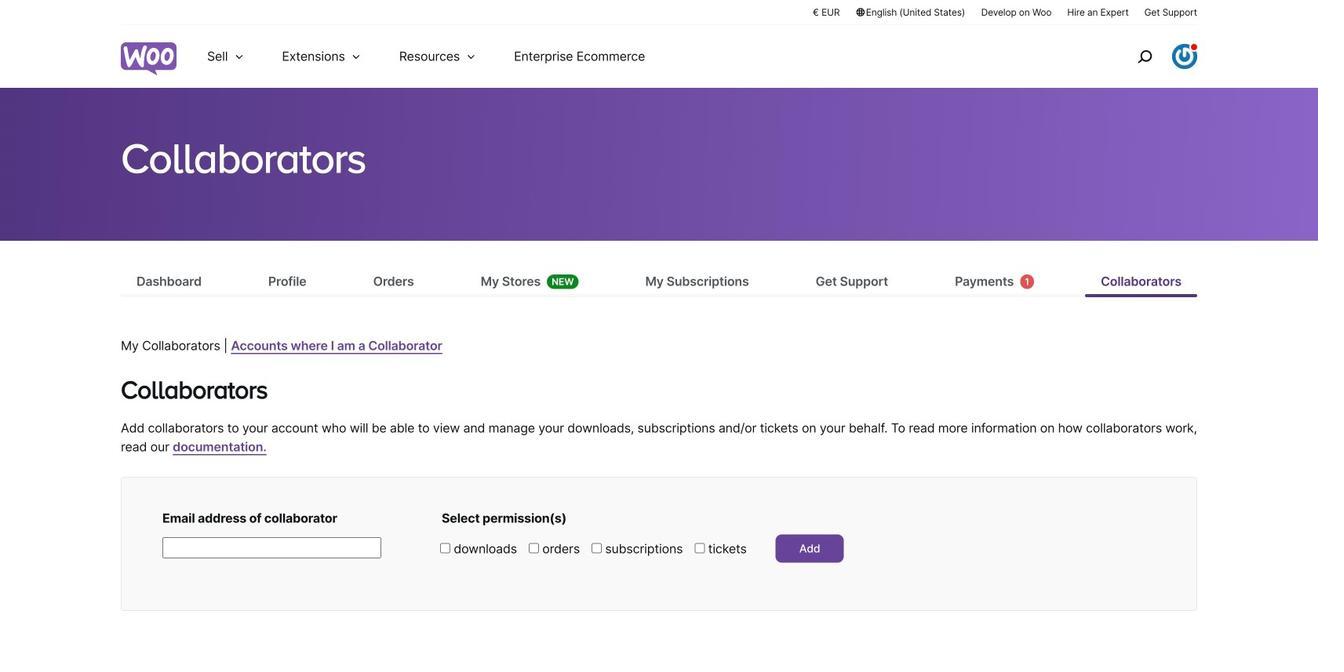 Task type: vqa. For each thing, say whether or not it's contained in the screenshot.
"search field"
no



Task type: locate. For each thing, give the bounding box(es) containing it.
None checkbox
[[440, 544, 451, 554]]

open account menu image
[[1173, 44, 1198, 69]]

None checkbox
[[529, 544, 539, 554], [592, 544, 602, 554], [695, 544, 705, 554], [529, 544, 539, 554], [592, 544, 602, 554], [695, 544, 705, 554]]

search image
[[1133, 44, 1158, 69]]



Task type: describe. For each thing, give the bounding box(es) containing it.
service navigation menu element
[[1104, 31, 1198, 82]]



